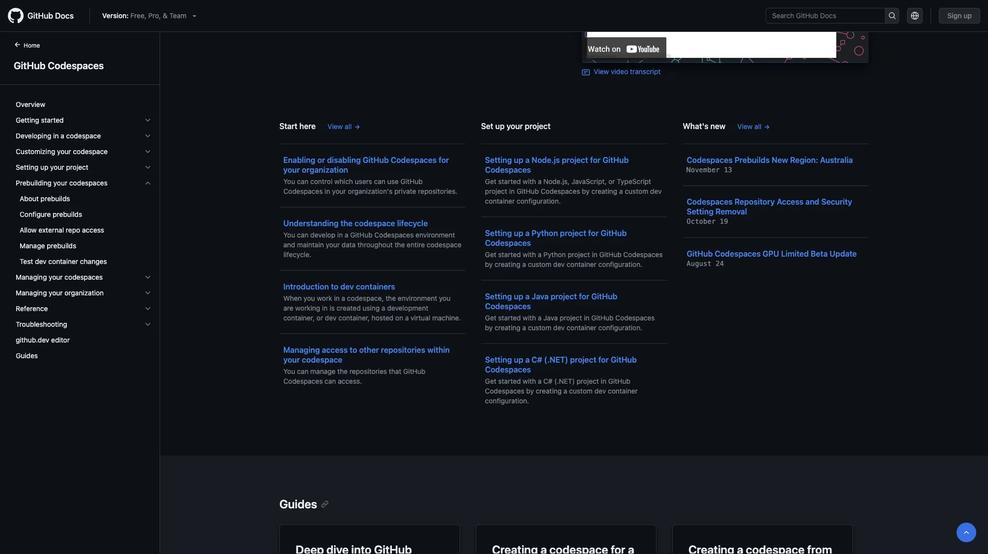 Task type: describe. For each thing, give the bounding box(es) containing it.
august 24 element
[[687, 260, 725, 268]]

up for setting up a node.js project for github codespaces get started with a node.js, javascript, or typescript project in github codespaces by creating a custom dev container configuration.
[[514, 155, 524, 165]]

github codespaces
[[14, 59, 104, 71]]

setting for project
[[16, 163, 38, 172]]

containers
[[356, 282, 395, 291]]

sign up
[[948, 12, 973, 20]]

setting up a java project for github codespaces get started with a java project in github codespaces by creating a custom dev container configuration.
[[485, 292, 655, 332]]

test
[[20, 258, 33, 266]]

prebuilds
[[735, 155, 770, 165]]

by inside setting up a node.js project for github codespaces get started with a node.js, javascript, or typescript project in github codespaces by creating a custom dev container configuration.
[[582, 187, 590, 195]]

creating inside setting up a node.js project for github codespaces get started with a node.js, javascript, or typescript project in github codespaces by creating a custom dev container configuration.
[[592, 187, 618, 195]]

beta
[[811, 249, 828, 259]]

view all link for what's new
[[738, 121, 771, 132]]

can down manage
[[325, 377, 336, 386]]

the inside managing access to other repositories within your codespace you can manage the repositories that github codespaces can access.
[[338, 368, 348, 376]]

what's new
[[683, 121, 726, 131]]

repository
[[735, 197, 776, 207]]

transcript
[[631, 68, 661, 76]]

github.dev
[[16, 336, 49, 345]]

0 vertical spatial (.net)
[[545, 355, 569, 365]]

gpu
[[763, 249, 780, 259]]

0 vertical spatial repositories
[[381, 346, 426, 355]]

view for enabling or disabling github codespaces for your organization
[[328, 122, 343, 130]]

github docs
[[28, 11, 74, 20]]

your inside "dropdown button"
[[49, 289, 63, 297]]

link image
[[582, 68, 590, 76]]

manage
[[20, 242, 45, 250]]

repositories.
[[418, 187, 458, 195]]

custom inside setting up a node.js project for github codespaces get started with a node.js, javascript, or typescript project in github codespaces by creating a custom dev container configuration.
[[625, 187, 649, 195]]

javascript,
[[572, 177, 607, 186]]

custom inside "setting up a python project for github codespaces get started with a python project in github codespaces by creating a custom dev container configuration."
[[528, 260, 552, 269]]

prebuilds for manage prebuilds
[[47, 242, 76, 250]]

or inside enabling or disabling github codespaces for your organization you can control which users can use github codespaces in your organization's private repositories.
[[318, 155, 325, 165]]

update
[[830, 249, 858, 259]]

enabling
[[284, 155, 316, 165]]

view video transcript
[[594, 68, 661, 76]]

prebuilds for configure prebuilds
[[53, 211, 82, 219]]

can left manage
[[297, 368, 309, 376]]

setting up your project
[[16, 163, 88, 172]]

access inside managing access to other repositories within your codespace you can manage the repositories that github codespaces can access.
[[322, 346, 348, 355]]

github inside github codespaces gpu limited beta update august 24
[[687, 249, 713, 259]]

test dev container changes link
[[12, 254, 156, 270]]

creating inside "setting up a python project for github codespaces get started with a python project in github codespaces by creating a custom dev container configuration."
[[495, 260, 521, 269]]

to inside managing access to other repositories within your codespace you can manage the repositories that github codespaces can access.
[[350, 346, 357, 355]]

maintain
[[297, 241, 324, 249]]

all for disabling
[[345, 122, 352, 130]]

can left control
[[297, 177, 309, 186]]

github inside "understanding the codespace lifecycle you can develop in a github codespaces environment and maintain your data throughout the entire codespace lifecycle."
[[351, 231, 373, 239]]

your inside "understanding the codespace lifecycle you can develop in a github codespaces environment and maintain your data throughout the entire codespace lifecycle."
[[326, 241, 340, 249]]

allow external repo access
[[20, 226, 104, 234]]

setting for c#
[[485, 355, 512, 365]]

home
[[24, 42, 40, 49]]

security
[[822, 197, 853, 207]]

sc 9kayk9 0 image inside the troubleshooting dropdown button
[[144, 321, 152, 329]]

customizing
[[16, 148, 55, 156]]

hosted
[[372, 314, 394, 322]]

november
[[687, 166, 720, 174]]

limited
[[782, 249, 810, 259]]

development
[[387, 304, 429, 312]]

up for sign up
[[964, 12, 973, 20]]

container inside the setting up a c# (.net) project for github codespaces get started with a c# (.net) project in github codespaces by creating a custom dev container configuration.
[[608, 387, 638, 395]]

Search GitHub Docs search field
[[767, 8, 886, 23]]

guides inside github codespaces element
[[16, 352, 38, 360]]

working
[[295, 304, 320, 312]]

codespaces prebuilds new region: australia november 13
[[687, 155, 854, 174]]

search image
[[889, 12, 897, 20]]

to inside introduction to dev containers when you work in a codespace, the environment you are working in is created using a development container, or dev container, hosted on a virtual machine.
[[331, 282, 339, 291]]

sc 9kayk9 0 image inside getting started dropdown button
[[144, 116, 152, 124]]

access inside allow external repo access link
[[82, 226, 104, 234]]

users
[[355, 177, 372, 186]]

node.js,
[[544, 177, 570, 186]]

codespace inside "developing in a codespace" dropdown button
[[66, 132, 101, 140]]

your inside dropdown button
[[57, 148, 71, 156]]

allow
[[20, 226, 37, 234]]

on
[[396, 314, 404, 322]]

2 you from the left
[[439, 294, 451, 303]]

select language: current language is english image
[[912, 12, 920, 20]]

organization inside enabling or disabling github codespaces for your organization you can control which users can use github codespaces in your organization's private repositories.
[[302, 165, 348, 174]]

your inside managing access to other repositories within your codespace you can manage the repositories that github codespaces can access.
[[284, 355, 300, 365]]

codespaces inside managing access to other repositories within your codespace you can manage the repositories that github codespaces can access.
[[284, 377, 323, 386]]

customizing your codespace button
[[12, 144, 156, 160]]

configure prebuilds link
[[12, 207, 156, 223]]

develop
[[311, 231, 336, 239]]

and inside codespaces repository access and security setting removal october 19
[[806, 197, 820, 207]]

custom inside the setting up a c# (.net) project for github codespaces get started with a c# (.net) project in github codespaces by creating a custom dev container configuration.
[[570, 387, 593, 395]]

github inside managing access to other repositories within your codespace you can manage the repositories that github codespaces can access.
[[404, 368, 426, 376]]

started for setting up a java project for github codespaces
[[499, 314, 521, 322]]

new
[[711, 121, 726, 131]]

for inside the setting up a c# (.net) project for github codespaces get started with a c# (.net) project in github codespaces by creating a custom dev container configuration.
[[599, 355, 609, 365]]

use
[[388, 177, 399, 186]]

start here
[[280, 121, 316, 131]]

docs
[[55, 11, 74, 20]]

get for setting up a node.js project for github codespaces
[[485, 177, 497, 186]]

what's
[[683, 121, 709, 131]]

created
[[337, 304, 361, 312]]

video
[[611, 68, 629, 76]]

get for setting up a java project for github codespaces
[[485, 314, 497, 322]]

1 vertical spatial c#
[[544, 377, 553, 386]]

1 vertical spatial guides
[[280, 498, 317, 511]]

configure
[[20, 211, 51, 219]]

managing your organization button
[[12, 286, 156, 301]]

container inside setting up a java project for github codespaces get started with a java project in github codespaces by creating a custom dev container configuration.
[[567, 324, 597, 332]]

configuration. inside the setting up a c# (.net) project for github codespaces get started with a c# (.net) project in github codespaces by creating a custom dev container configuration.
[[485, 397, 529, 405]]

getting
[[16, 116, 39, 124]]

managing for organization
[[16, 289, 47, 297]]

setting up a node.js project for github codespaces get started with a node.js, javascript, or typescript project in github codespaces by creating a custom dev container configuration.
[[485, 155, 662, 205]]

which
[[335, 177, 353, 186]]

sc 9kayk9 0 image for your
[[144, 164, 152, 172]]

managing your organization
[[16, 289, 104, 297]]

1 you from the left
[[304, 294, 315, 303]]

you for enabling or disabling github codespaces for your organization
[[284, 177, 295, 186]]

sc 9kayk9 0 image for codespace
[[144, 148, 152, 156]]

dev inside setting up a java project for github codespaces get started with a java project in github codespaces by creating a custom dev container configuration.
[[554, 324, 565, 332]]

0 vertical spatial python
[[532, 229, 558, 238]]

or inside setting up a node.js project for github codespaces get started with a node.js, javascript, or typescript project in github codespaces by creating a custom dev container configuration.
[[609, 177, 616, 186]]

creating inside setting up a java project for github codespaces get started with a java project in github codespaces by creating a custom dev container configuration.
[[495, 324, 521, 332]]

home link
[[10, 41, 56, 51]]

dev inside "link"
[[35, 258, 47, 266]]

environment for containers
[[398, 294, 438, 303]]

with for node.js
[[523, 177, 536, 186]]

data
[[342, 241, 356, 249]]

24
[[716, 260, 725, 268]]

view all for what's new
[[738, 122, 762, 130]]

1 horizontal spatial view
[[594, 68, 610, 76]]

developing in a codespace
[[16, 132, 101, 140]]

october 19 element
[[687, 218, 729, 226]]

codespaces repository access and security setting removal october 19
[[687, 197, 853, 226]]

getting started
[[16, 116, 64, 124]]

organization's
[[348, 187, 393, 195]]

introduction
[[284, 282, 329, 291]]

container inside setting up a node.js project for github codespaces get started with a node.js, javascript, or typescript project in github codespaces by creating a custom dev container configuration.
[[485, 197, 515, 205]]

managing for codespaces
[[16, 274, 47, 282]]

within
[[428, 346, 450, 355]]

in inside dropdown button
[[53, 132, 59, 140]]

node.js
[[532, 155, 560, 165]]

dev inside "setting up a python project for github codespaces get started with a python project in github codespaces by creating a custom dev container configuration."
[[554, 260, 565, 269]]

sign up link
[[940, 8, 981, 24]]

configuration. inside setting up a node.js project for github codespaces get started with a node.js, javascript, or typescript project in github codespaces by creating a custom dev container configuration.
[[517, 197, 561, 205]]

with for java
[[523, 314, 536, 322]]

view all link for start here
[[328, 121, 361, 132]]

1 vertical spatial guides link
[[280, 498, 329, 511]]

codespaces inside "understanding the codespace lifecycle you can develop in a github codespaces environment and maintain your data throughout the entire codespace lifecycle."
[[375, 231, 414, 239]]

1 vertical spatial java
[[544, 314, 558, 322]]

codespace,
[[347, 294, 384, 303]]

github codespaces element
[[0, 40, 160, 554]]

started for setting up a node.js project for github codespaces
[[499, 177, 521, 186]]

in inside "setting up a python project for github codespaces get started with a python project in github codespaces by creating a custom dev container configuration."
[[592, 251, 598, 259]]

version: free, pro, & team
[[102, 12, 187, 20]]

configuration. inside "setting up a python project for github codespaces get started with a python project in github codespaces by creating a custom dev container configuration."
[[599, 260, 643, 269]]

other
[[359, 346, 379, 355]]

work
[[317, 294, 332, 303]]

started for setting up a python project for github codespaces
[[499, 251, 521, 259]]

changes
[[80, 258, 107, 266]]

new
[[772, 155, 789, 165]]

entire
[[407, 241, 425, 249]]

getting started button
[[12, 113, 156, 128]]

in inside the setting up a c# (.net) project for github codespaces get started with a c# (.net) project in github codespaces by creating a custom dev container configuration.
[[601, 377, 607, 386]]

throughout
[[358, 241, 393, 249]]

up for setting up a java project for github codespaces get started with a java project in github codespaces by creating a custom dev container configuration.
[[514, 292, 524, 301]]

19
[[720, 218, 729, 226]]

&
[[163, 12, 168, 20]]

a inside dropdown button
[[61, 132, 64, 140]]

codespace inside managing access to other repositories within your codespace you can manage the repositories that github codespaces can access.
[[302, 355, 343, 365]]

dev inside the setting up a c# (.net) project for github codespaces get started with a c# (.net) project in github codespaces by creating a custom dev container configuration.
[[595, 387, 607, 395]]

for for setting up a node.js project for github codespaces
[[591, 155, 601, 165]]

set up your project
[[482, 121, 551, 131]]

prebuilds for about prebuilds
[[41, 195, 70, 203]]



Task type: vqa. For each thing, say whether or not it's contained in the screenshot.
"and" in the the Understanding the codespace lifecycle You can develop in a GitHub Codespaces environment and maintain your data throughout the entire codespace lifecycle.
yes



Task type: locate. For each thing, give the bounding box(es) containing it.
setting
[[485, 155, 512, 165], [16, 163, 38, 172], [687, 207, 714, 217], [485, 229, 512, 238], [485, 292, 512, 301], [485, 355, 512, 365]]

codespace
[[66, 132, 101, 140], [73, 148, 108, 156], [355, 219, 395, 228], [427, 241, 462, 249], [302, 355, 343, 365]]

up inside setting up a node.js project for github codespaces get started with a node.js, javascript, or typescript project in github codespaces by creating a custom dev container configuration.
[[514, 155, 524, 165]]

prebuilds
[[41, 195, 70, 203], [53, 211, 82, 219], [47, 242, 76, 250]]

2 view all from the left
[[738, 122, 762, 130]]

by inside the setting up a c# (.net) project for github codespaces get started with a c# (.net) project in github codespaces by creating a custom dev container configuration.
[[527, 387, 534, 395]]

dev inside setting up a node.js project for github codespaces get started with a node.js, javascript, or typescript project in github codespaces by creating a custom dev container configuration.
[[651, 187, 662, 195]]

codespace down getting started dropdown button
[[66, 132, 101, 140]]

scroll to top image
[[963, 529, 971, 537]]

set
[[482, 121, 494, 131]]

developing in a codespace button
[[12, 128, 156, 144]]

1 vertical spatial to
[[350, 346, 357, 355]]

with inside the setting up a c# (.net) project for github codespaces get started with a c# (.net) project in github codespaces by creating a custom dev container configuration.
[[523, 377, 536, 386]]

github.dev editor
[[16, 336, 70, 345]]

for inside setting up a node.js project for github codespaces get started with a node.js, javascript, or typescript project in github codespaces by creating a custom dev container configuration.
[[591, 155, 601, 165]]

you up lifecycle.
[[284, 231, 295, 239]]

you inside managing access to other repositories within your codespace you can manage the repositories that github codespaces can access.
[[284, 368, 295, 376]]

repositories up that
[[381, 346, 426, 355]]

1 horizontal spatial view all
[[738, 122, 762, 130]]

sc 9kayk9 0 image inside prebuilding your codespaces dropdown button
[[144, 179, 152, 187]]

creating inside the setting up a c# (.net) project for github codespaces get started with a c# (.net) project in github codespaces by creating a custom dev container configuration.
[[536, 387, 562, 395]]

1 get from the top
[[485, 177, 497, 186]]

overview link
[[12, 97, 156, 113]]

setting inside setting up a node.js project for github codespaces get started with a node.js, javascript, or typescript project in github codespaces by creating a custom dev container configuration.
[[485, 155, 512, 165]]

started inside the setting up a c# (.net) project for github codespaces get started with a c# (.net) project in github codespaces by creating a custom dev container configuration.
[[499, 377, 521, 386]]

2 you from the top
[[284, 231, 295, 239]]

lifecycle
[[397, 219, 428, 228]]

with inside setting up a node.js project for github codespaces get started with a node.js, javascript, or typescript project in github codespaces by creating a custom dev container configuration.
[[523, 177, 536, 186]]

python
[[532, 229, 558, 238], [544, 251, 566, 259]]

managing up reference
[[16, 289, 47, 297]]

editor
[[51, 336, 70, 345]]

0 horizontal spatial c#
[[532, 355, 543, 365]]

0 vertical spatial and
[[806, 197, 820, 207]]

october
[[687, 218, 716, 226]]

3 sc 9kayk9 0 image from the top
[[144, 164, 152, 172]]

external
[[39, 226, 64, 234]]

2 get from the top
[[485, 251, 497, 259]]

codespace right entire
[[427, 241, 462, 249]]

environment
[[416, 231, 455, 239], [398, 294, 438, 303]]

sc 9kayk9 0 image for codespaces
[[144, 274, 152, 282]]

get inside "setting up a python project for github codespaces get started with a python project in github codespaces by creating a custom dev container configuration."
[[485, 251, 497, 259]]

by inside "setting up a python project for github codespaces get started with a python project in github codespaces by creating a custom dev container configuration."
[[485, 260, 493, 269]]

your
[[507, 121, 523, 131], [57, 148, 71, 156], [50, 163, 64, 172], [284, 165, 300, 174], [53, 179, 67, 187], [332, 187, 346, 195], [326, 241, 340, 249], [49, 274, 63, 282], [49, 289, 63, 297], [284, 355, 300, 365]]

using
[[363, 304, 380, 312]]

team
[[170, 12, 187, 20]]

in inside "understanding the codespace lifecycle you can develop in a github codespaces environment and maintain your data throughout the entire codespace lifecycle."
[[338, 231, 343, 239]]

container inside test dev container changes "link"
[[48, 258, 78, 266]]

view video transcript link
[[582, 68, 661, 76]]

reference button
[[12, 301, 156, 317]]

1 vertical spatial access
[[322, 346, 348, 355]]

3 get from the top
[[485, 314, 497, 322]]

setting inside setting up a java project for github codespaces get started with a java project in github codespaces by creating a custom dev container configuration.
[[485, 292, 512, 301]]

customizing your codespace
[[16, 148, 108, 156]]

started inside "setting up a python project for github codespaces get started with a python project in github codespaces by creating a custom dev container configuration."
[[499, 251, 521, 259]]

None search field
[[766, 8, 900, 24]]

dev
[[651, 187, 662, 195], [35, 258, 47, 266], [554, 260, 565, 269], [341, 282, 354, 291], [325, 314, 337, 322], [554, 324, 565, 332], [595, 387, 607, 395]]

2 sc 9kayk9 0 image from the top
[[144, 148, 152, 156]]

get inside setting up a node.js project for github codespaces get started with a node.js, javascript, or typescript project in github codespaces by creating a custom dev container configuration.
[[485, 177, 497, 186]]

0 horizontal spatial to
[[331, 282, 339, 291]]

managing inside "dropdown button"
[[16, 289, 47, 297]]

0 vertical spatial guides link
[[12, 348, 156, 364]]

2 vertical spatial or
[[317, 314, 323, 322]]

codespaces for prebuilding your codespaces
[[69, 179, 108, 187]]

all for new
[[755, 122, 762, 130]]

2 view all link from the left
[[738, 121, 771, 132]]

or inside introduction to dev containers when you work in a codespace, the environment you are working in is created using a development container, or dev container, hosted on a virtual machine.
[[317, 314, 323, 322]]

view right here
[[328, 122, 343, 130]]

up for setting up your project
[[40, 163, 48, 172]]

you up 'working'
[[304, 294, 315, 303]]

organization down managing your codespaces dropdown button
[[65, 289, 104, 297]]

a inside "understanding the codespace lifecycle you can develop in a github codespaces environment and maintain your data throughout the entire codespace lifecycle."
[[345, 231, 349, 239]]

1 vertical spatial you
[[284, 231, 295, 239]]

the inside introduction to dev containers when you work in a codespace, the environment you are working in is created using a development container, or dev container, hosted on a virtual machine.
[[386, 294, 396, 303]]

overview
[[16, 101, 45, 109]]

1 vertical spatial (.net)
[[555, 377, 575, 386]]

by inside setting up a java project for github codespaces get started with a java project in github codespaces by creating a custom dev container configuration.
[[485, 324, 493, 332]]

1 horizontal spatial and
[[806, 197, 820, 207]]

1 you from the top
[[284, 177, 295, 186]]

prebuilds up the allow external repo access
[[53, 211, 82, 219]]

you inside enabling or disabling github codespaces for your organization you can control which users can use github codespaces in your organization's private repositories.
[[284, 177, 295, 186]]

container, down 'working'
[[284, 314, 315, 322]]

0 horizontal spatial and
[[284, 241, 295, 249]]

container inside "setting up a python project for github codespaces get started with a python project in github codespaces by creating a custom dev container configuration."
[[567, 260, 597, 269]]

0 vertical spatial guides
[[16, 352, 38, 360]]

and up lifecycle.
[[284, 241, 295, 249]]

managing inside managing access to other repositories within your codespace you can manage the repositories that github codespaces can access.
[[284, 346, 320, 355]]

0 vertical spatial organization
[[302, 165, 348, 174]]

repositories up access.
[[350, 368, 387, 376]]

1 horizontal spatial guides link
[[280, 498, 329, 511]]

2 prebuilding your codespaces element from the top
[[8, 191, 160, 270]]

prebuilds down the allow external repo access
[[47, 242, 76, 250]]

2 vertical spatial managing
[[284, 346, 320, 355]]

sc 9kayk9 0 image
[[144, 132, 152, 140], [144, 274, 152, 282], [144, 289, 152, 297], [144, 305, 152, 313], [144, 321, 152, 329]]

get for setting up a python project for github codespaces
[[485, 251, 497, 259]]

organization up control
[[302, 165, 348, 174]]

triangle down image
[[191, 12, 198, 20]]

codespace up manage
[[302, 355, 343, 365]]

1 vertical spatial codespaces
[[65, 274, 103, 282]]

setting for python
[[485, 229, 512, 238]]

2 with from the top
[[523, 251, 536, 259]]

you down enabling
[[284, 177, 295, 186]]

organization
[[302, 165, 348, 174], [65, 289, 104, 297]]

1 all from the left
[[345, 122, 352, 130]]

up for setting up a python project for github codespaces get started with a python project in github codespaces by creating a custom dev container configuration.
[[514, 229, 524, 238]]

for inside enabling or disabling github codespaces for your organization you can control which users can use github codespaces in your organization's private repositories.
[[439, 155, 450, 165]]

0 horizontal spatial guides link
[[12, 348, 156, 364]]

1 sc 9kayk9 0 image from the top
[[144, 132, 152, 140]]

troubleshooting button
[[12, 317, 156, 333]]

or up control
[[318, 155, 325, 165]]

1 horizontal spatial access
[[322, 346, 348, 355]]

up inside "setting up a python project for github codespaces get started with a python project in github codespaces by creating a custom dev container configuration."
[[514, 229, 524, 238]]

codespaces down test dev container changes "link"
[[65, 274, 103, 282]]

environment inside "understanding the codespace lifecycle you can develop in a github codespaces environment and maintain your data throughout the entire codespace lifecycle."
[[416, 231, 455, 239]]

access.
[[338, 377, 362, 386]]

container, down created
[[339, 314, 370, 322]]

setting for node.js
[[485, 155, 512, 165]]

1 container, from the left
[[284, 314, 315, 322]]

5 sc 9kayk9 0 image from the top
[[144, 321, 152, 329]]

creating
[[592, 187, 618, 195], [495, 260, 521, 269], [495, 324, 521, 332], [536, 387, 562, 395]]

0 vertical spatial access
[[82, 226, 104, 234]]

3 sc 9kayk9 0 image from the top
[[144, 289, 152, 297]]

for inside "setting up a python project for github codespaces get started with a python project in github codespaces by creating a custom dev container configuration."
[[589, 229, 599, 238]]

can left "use"
[[374, 177, 386, 186]]

0 horizontal spatial all
[[345, 122, 352, 130]]

view right link image
[[594, 68, 610, 76]]

environment for lifecycle
[[416, 231, 455, 239]]

up for setting up a c# (.net) project for github codespaces get started with a c# (.net) project in github codespaces by creating a custom dev container configuration.
[[514, 355, 524, 365]]

is
[[330, 304, 335, 312]]

4 sc 9kayk9 0 image from the top
[[144, 305, 152, 313]]

0 horizontal spatial guides
[[16, 352, 38, 360]]

sc 9kayk9 0 image inside customizing your codespace dropdown button
[[144, 148, 152, 156]]

can up maintain
[[297, 231, 309, 239]]

to left other
[[350, 346, 357, 355]]

or left typescript
[[609, 177, 616, 186]]

setting inside the setting up a c# (.net) project for github codespaces get started with a c# (.net) project in github codespaces by creating a custom dev container configuration.
[[485, 355, 512, 365]]

are
[[284, 304, 294, 312]]

get inside the setting up a c# (.net) project for github codespaces get started with a c# (.net) project in github codespaces by creating a custom dev container configuration.
[[485, 377, 497, 386]]

1 vertical spatial environment
[[398, 294, 438, 303]]

configuration. inside setting up a java project for github codespaces get started with a java project in github codespaces by creating a custom dev container configuration.
[[599, 324, 643, 332]]

access
[[82, 226, 104, 234], [322, 346, 348, 355]]

project
[[525, 121, 551, 131], [562, 155, 589, 165], [66, 163, 88, 172], [485, 187, 508, 195], [560, 229, 587, 238], [568, 251, 590, 259], [551, 292, 577, 301], [560, 314, 583, 322], [571, 355, 597, 365], [577, 377, 599, 386]]

view all right here
[[328, 122, 352, 130]]

free,
[[131, 12, 147, 20]]

0 vertical spatial or
[[318, 155, 325, 165]]

you inside "understanding the codespace lifecycle you can develop in a github codespaces environment and maintain your data throughout the entire codespace lifecycle."
[[284, 231, 295, 239]]

managing down test
[[16, 274, 47, 282]]

lifecycle.
[[284, 251, 312, 259]]

manage prebuilds link
[[12, 238, 156, 254]]

or down 'working'
[[317, 314, 323, 322]]

1 sc 9kayk9 0 image from the top
[[144, 116, 152, 124]]

sc 9kayk9 0 image inside "reference" dropdown button
[[144, 305, 152, 313]]

view all right new
[[738, 122, 762, 130]]

in inside setting up a node.js project for github codespaces get started with a node.js, javascript, or typescript project in github codespaces by creating a custom dev container configuration.
[[510, 187, 515, 195]]

understanding
[[284, 219, 339, 228]]

0 horizontal spatial container,
[[284, 314, 315, 322]]

4 get from the top
[[485, 377, 497, 386]]

sc 9kayk9 0 image inside setting up your project dropdown button
[[144, 164, 152, 172]]

sc 9kayk9 0 image for organization
[[144, 289, 152, 297]]

3 you from the top
[[284, 368, 295, 376]]

developing
[[16, 132, 51, 140]]

can inside "understanding the codespace lifecycle you can develop in a github codespaces environment and maintain your data throughout the entire codespace lifecycle."
[[297, 231, 309, 239]]

prebuilding your codespaces element containing prebuilding your codespaces
[[8, 175, 160, 270]]

start
[[280, 121, 298, 131]]

sc 9kayk9 0 image
[[144, 116, 152, 124], [144, 148, 152, 156], [144, 164, 152, 172], [144, 179, 152, 187]]

codespaces inside codespaces repository access and security setting removal october 19
[[687, 197, 733, 207]]

view all link up disabling
[[328, 121, 361, 132]]

the left entire
[[395, 241, 405, 249]]

github docs link
[[8, 8, 82, 24]]

you for managing access to other repositories within your codespace
[[284, 368, 295, 376]]

version:
[[102, 12, 129, 20]]

for inside setting up a java project for github codespaces get started with a java project in github codespaces by creating a custom dev container configuration.
[[579, 292, 590, 301]]

in inside enabling or disabling github codespaces for your organization you can control which users can use github codespaces in your organization's private repositories.
[[325, 187, 330, 195]]

managing
[[16, 274, 47, 282], [16, 289, 47, 297], [284, 346, 320, 355]]

1 horizontal spatial view all link
[[738, 121, 771, 132]]

the up access.
[[338, 368, 348, 376]]

you
[[284, 177, 295, 186], [284, 231, 295, 239], [284, 368, 295, 376]]

get inside setting up a java project for github codespaces get started with a java project in github codespaces by creating a custom dev container configuration.
[[485, 314, 497, 322]]

november 13 element
[[687, 166, 733, 174]]

1 with from the top
[[523, 177, 536, 186]]

codespaces inside github codespaces gpu limited beta update august 24
[[715, 249, 761, 259]]

codespace up throughout
[[355, 219, 395, 228]]

1 horizontal spatial c#
[[544, 377, 553, 386]]

1 vertical spatial and
[[284, 241, 295, 249]]

environment up development
[[398, 294, 438, 303]]

when
[[284, 294, 302, 303]]

access down "configure prebuilds" link
[[82, 226, 104, 234]]

managing up manage
[[284, 346, 320, 355]]

codespaces down setting up your project dropdown button
[[69, 179, 108, 187]]

java
[[532, 292, 549, 301], [544, 314, 558, 322]]

and inside "understanding the codespace lifecycle you can develop in a github codespaces environment and maintain your data throughout the entire codespace lifecycle."
[[284, 241, 295, 249]]

custom inside setting up a java project for github codespaces get started with a java project in github codespaces by creating a custom dev container configuration.
[[528, 324, 552, 332]]

started inside dropdown button
[[41, 116, 64, 124]]

all up prebuilds
[[755, 122, 762, 130]]

prebuilding your codespaces button
[[12, 175, 156, 191]]

0 vertical spatial you
[[284, 177, 295, 186]]

you left manage
[[284, 368, 295, 376]]

project inside dropdown button
[[66, 163, 88, 172]]

codespaces inside codespaces prebuilds new region: australia november 13
[[687, 155, 733, 165]]

2 horizontal spatial view
[[738, 122, 753, 130]]

disabling
[[327, 155, 361, 165]]

to up "work"
[[331, 282, 339, 291]]

setting inside "setting up a python project for github codespaces get started with a python project in github codespaces by creating a custom dev container configuration."
[[485, 229, 512, 238]]

1 horizontal spatial all
[[755, 122, 762, 130]]

the down containers at the bottom left of page
[[386, 294, 396, 303]]

1 prebuilding your codespaces element from the top
[[8, 175, 160, 270]]

with for python
[[523, 251, 536, 259]]

view all for start here
[[328, 122, 352, 130]]

codespace down "developing in a codespace" dropdown button
[[73, 148, 108, 156]]

and
[[806, 197, 820, 207], [284, 241, 295, 249]]

understanding the codespace lifecycle you can develop in a github codespaces environment and maintain your data throughout the entire codespace lifecycle.
[[284, 219, 462, 259]]

up inside dropdown button
[[40, 163, 48, 172]]

for for enabling or disabling github codespaces for your organization
[[439, 155, 450, 165]]

prebuilding your codespaces element containing about prebuilds
[[8, 191, 160, 270]]

0 horizontal spatial view all
[[328, 122, 352, 130]]

prebuilding your codespaces element
[[8, 175, 160, 270], [8, 191, 160, 270]]

13
[[725, 166, 733, 174]]

up for set up your project
[[496, 121, 505, 131]]

setting for java
[[485, 292, 512, 301]]

for for setting up a java project for github codespaces
[[579, 292, 590, 301]]

access up manage
[[322, 346, 348, 355]]

0 horizontal spatial you
[[304, 294, 315, 303]]

sc 9kayk9 0 image for a
[[144, 132, 152, 140]]

1 vertical spatial prebuilds
[[53, 211, 82, 219]]

repo
[[66, 226, 80, 234]]

a
[[61, 132, 64, 140], [526, 155, 530, 165], [538, 177, 542, 186], [620, 187, 623, 195], [526, 229, 530, 238], [345, 231, 349, 239], [538, 251, 542, 259], [523, 260, 526, 269], [526, 292, 530, 301], [342, 294, 345, 303], [382, 304, 386, 312], [405, 314, 409, 322], [538, 314, 542, 322], [523, 324, 526, 332], [526, 355, 530, 365], [538, 377, 542, 386], [564, 387, 568, 395]]

managing your codespaces
[[16, 274, 103, 282]]

1 view all from the left
[[328, 122, 352, 130]]

the up "data" in the top left of the page
[[341, 219, 353, 228]]

(.net)
[[545, 355, 569, 365], [555, 377, 575, 386]]

sc 9kayk9 0 image inside managing your organization "dropdown button"
[[144, 289, 152, 297]]

0 horizontal spatial view
[[328, 122, 343, 130]]

with inside "setting up a python project for github codespaces get started with a python project in github codespaces by creating a custom dev container configuration."
[[523, 251, 536, 259]]

2 vertical spatial prebuilds
[[47, 242, 76, 250]]

1 horizontal spatial container,
[[339, 314, 370, 322]]

control
[[311, 177, 333, 186]]

tooltip
[[957, 523, 977, 543]]

for for setting up a python project for github codespaces
[[589, 229, 599, 238]]

github.dev editor link
[[12, 333, 156, 348]]

sc 9kayk9 0 image for codespaces
[[144, 179, 152, 187]]

github codespaces gpu limited beta update august 24
[[687, 249, 858, 268]]

view all
[[328, 122, 352, 130], [738, 122, 762, 130]]

you up machine.
[[439, 294, 451, 303]]

0 horizontal spatial access
[[82, 226, 104, 234]]

0 vertical spatial managing
[[16, 274, 47, 282]]

for
[[439, 155, 450, 165], [591, 155, 601, 165], [589, 229, 599, 238], [579, 292, 590, 301], [599, 355, 609, 365]]

3 with from the top
[[523, 314, 536, 322]]

introduction to dev containers when you work in a codespace, the environment you are working in is created using a development container, or dev container, hosted on a virtual machine.
[[284, 282, 461, 322]]

1 vertical spatial organization
[[65, 289, 104, 297]]

in inside setting up a java project for github codespaces get started with a java project in github codespaces by creating a custom dev container configuration.
[[584, 314, 590, 322]]

4 with from the top
[[523, 377, 536, 386]]

with inside setting up a java project for github codespaces get started with a java project in github codespaces by creating a custom dev container configuration.
[[523, 314, 536, 322]]

started inside setting up a java project for github codespaces get started with a java project in github codespaces by creating a custom dev container configuration.
[[499, 314, 521, 322]]

environment inside introduction to dev containers when you work in a codespace, the environment you are working in is created using a development container, or dev container, hosted on a virtual machine.
[[398, 294, 438, 303]]

setting up a c# (.net) project for github codespaces get started with a c# (.net) project in github codespaces by creating a custom dev container configuration.
[[485, 355, 638, 405]]

0 vertical spatial java
[[532, 292, 549, 301]]

managing for to
[[284, 346, 320, 355]]

repositories
[[381, 346, 426, 355], [350, 368, 387, 376]]

codespace inside customizing your codespace dropdown button
[[73, 148, 108, 156]]

1 vertical spatial repositories
[[350, 368, 387, 376]]

0 horizontal spatial view all link
[[328, 121, 361, 132]]

codespaces
[[69, 179, 108, 187], [65, 274, 103, 282]]

guides link
[[12, 348, 156, 364], [280, 498, 329, 511]]

2 sc 9kayk9 0 image from the top
[[144, 274, 152, 282]]

private
[[395, 187, 416, 195]]

1 vertical spatial managing
[[16, 289, 47, 297]]

troubleshooting
[[16, 321, 67, 329]]

prebuilding your codespaces
[[16, 179, 108, 187]]

4 sc 9kayk9 0 image from the top
[[144, 179, 152, 187]]

view right new
[[738, 122, 753, 130]]

the
[[341, 219, 353, 228], [395, 241, 405, 249], [386, 294, 396, 303], [338, 368, 348, 376]]

setting inside codespaces repository access and security setting removal october 19
[[687, 207, 714, 217]]

all up disabling
[[345, 122, 352, 130]]

codespaces for managing your codespaces
[[65, 274, 103, 282]]

view for codespaces prebuilds new region: australia
[[738, 122, 753, 130]]

1 view all link from the left
[[328, 121, 361, 132]]

1 horizontal spatial to
[[350, 346, 357, 355]]

1 vertical spatial or
[[609, 177, 616, 186]]

sc 9kayk9 0 image inside managing your codespaces dropdown button
[[144, 274, 152, 282]]

2 container, from the left
[[339, 314, 370, 322]]

2 all from the left
[[755, 122, 762, 130]]

region:
[[791, 155, 819, 165]]

0 horizontal spatial organization
[[65, 289, 104, 297]]

0 vertical spatial codespaces
[[69, 179, 108, 187]]

view all link up prebuilds
[[738, 121, 771, 132]]

0 vertical spatial environment
[[416, 231, 455, 239]]

allow external repo access link
[[12, 223, 156, 238]]

view
[[594, 68, 610, 76], [328, 122, 343, 130], [738, 122, 753, 130]]

up
[[964, 12, 973, 20], [496, 121, 505, 131], [514, 155, 524, 165], [40, 163, 48, 172], [514, 229, 524, 238], [514, 292, 524, 301], [514, 355, 524, 365]]

1 horizontal spatial you
[[439, 294, 451, 303]]

setting inside setting up your project dropdown button
[[16, 163, 38, 172]]

get
[[485, 177, 497, 186], [485, 251, 497, 259], [485, 314, 497, 322], [485, 377, 497, 386]]

organization inside "dropdown button"
[[65, 289, 104, 297]]

environment up entire
[[416, 231, 455, 239]]

enabling or disabling github codespaces for your organization you can control which users can use github codespaces in your organization's private repositories.
[[284, 155, 458, 195]]

and right access
[[806, 197, 820, 207]]

about
[[20, 195, 39, 203]]

2 vertical spatial you
[[284, 368, 295, 376]]

0 vertical spatial prebuilds
[[41, 195, 70, 203]]

0 vertical spatial c#
[[532, 355, 543, 365]]

prebuilds up configure prebuilds
[[41, 195, 70, 203]]

1 vertical spatial python
[[544, 251, 566, 259]]

1 horizontal spatial guides
[[280, 498, 317, 511]]

1 horizontal spatial organization
[[302, 165, 348, 174]]

0 vertical spatial to
[[331, 282, 339, 291]]



